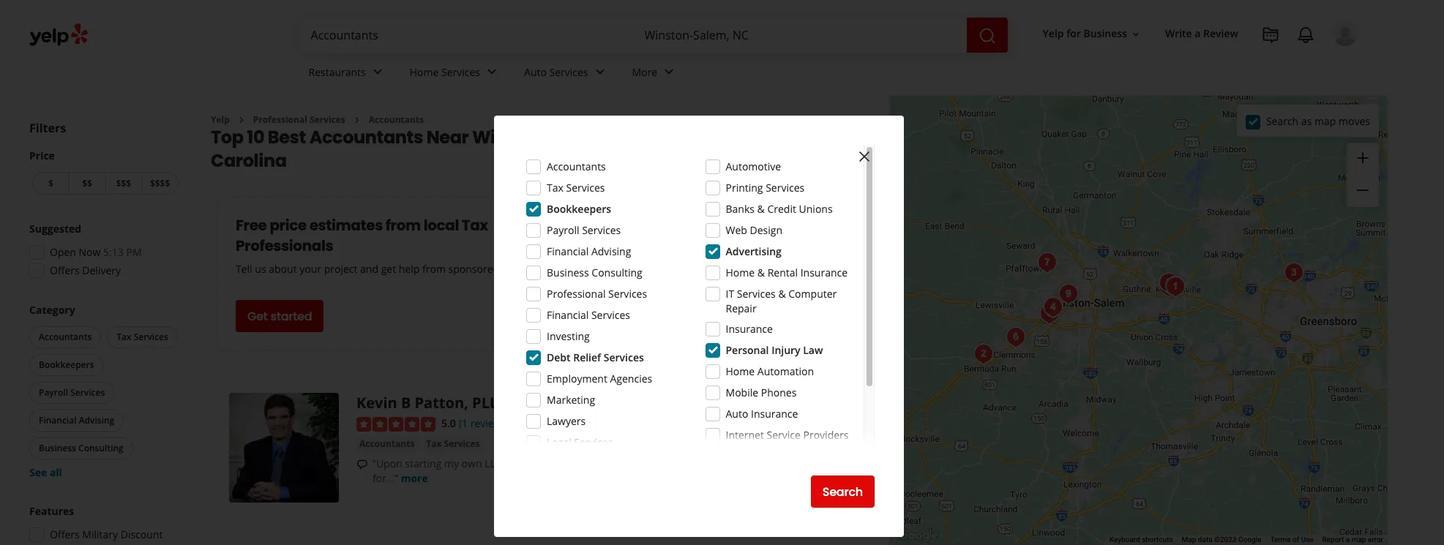 Task type: vqa. For each thing, say whether or not it's contained in the screenshot.
the left Mortgage
no



Task type: describe. For each thing, give the bounding box(es) containing it.
a&c accounting services image
[[1154, 272, 1183, 301]]

advertising
[[726, 245, 782, 259]]

moves
[[1339, 114, 1371, 128]]

i inside that i could turn to for..."
[[762, 457, 765, 471]]

1 my from the left
[[444, 457, 459, 471]]

delivery
[[82, 264, 121, 278]]

suntercpa image
[[1155, 269, 1184, 298]]

$$$$
[[150, 177, 170, 190]]

a for write
[[1195, 27, 1201, 41]]

kevin b patton, pllc image inside map region
[[1161, 272, 1191, 302]]

home & rental insurance
[[726, 266, 848, 280]]

accountants up the bookkeepers button
[[39, 331, 92, 343]]

personal injury law
[[726, 343, 823, 357]]

local services
[[547, 436, 613, 450]]

repair
[[726, 302, 757, 316]]

bookkeepers button
[[29, 354, 104, 376]]

kevin
[[357, 394, 397, 413]]

zoom out image
[[1355, 182, 1372, 199]]

restaurants
[[309, 65, 366, 79]]

cannon & company image
[[1055, 280, 1084, 309]]

group containing features
[[25, 505, 182, 546]]

design
[[750, 223, 783, 237]]

search dialog
[[0, 0, 1445, 546]]

1 vertical spatial from
[[423, 262, 446, 276]]

tax inside search dialog
[[547, 181, 564, 195]]

0 horizontal spatial professional services
[[253, 114, 346, 126]]

employment
[[547, 372, 608, 386]]

1 vertical spatial accountants link
[[357, 437, 418, 452]]

0 vertical spatial professional
[[253, 114, 307, 126]]

see all
[[29, 466, 62, 480]]

law
[[804, 343, 823, 357]]

banks
[[726, 202, 755, 216]]

0 horizontal spatial tax services
[[117, 331, 168, 343]]

accountants inside top 10 best accountants near winston-salem, north carolina
[[310, 126, 423, 150]]

1 horizontal spatial tax services
[[426, 438, 480, 450]]

review)
[[471, 417, 505, 431]]

(1 review) link
[[459, 416, 505, 432]]

kevin b patton, pllc
[[357, 394, 507, 413]]

map data ©2023 google
[[1182, 536, 1262, 544]]

business inside search dialog
[[547, 266, 589, 280]]

price group
[[29, 149, 182, 198]]

16 speech v2 image
[[357, 459, 368, 471]]

services inside button
[[70, 387, 105, 399]]

report a map error
[[1323, 536, 1384, 544]]

project
[[324, 262, 358, 276]]

offers delivery
[[50, 264, 121, 278]]

financial advising inside button
[[39, 415, 114, 427]]

financial inside financial advising button
[[39, 415, 77, 427]]

$
[[48, 177, 53, 190]]

report a map error link
[[1323, 536, 1384, 544]]

"upon starting my own llc, i quickly recognized my need for an
[[373, 457, 679, 471]]

web design
[[726, 223, 783, 237]]

2 my from the left
[[604, 457, 618, 471]]

see all button
[[29, 466, 62, 480]]

need
[[621, 457, 645, 471]]

providers
[[804, 428, 849, 442]]

h&r block image
[[1036, 300, 1065, 329]]

auto services link
[[513, 53, 621, 95]]

16 chevron right v2 image for accountants
[[351, 114, 363, 126]]

best
[[268, 126, 306, 150]]

0 vertical spatial insurance
[[801, 266, 848, 280]]

24 chevron down v2 image for more
[[661, 63, 678, 81]]

it services & computer repair
[[726, 287, 837, 316]]

map for moves
[[1315, 114, 1337, 128]]

pllc
[[472, 394, 507, 413]]

lawyers
[[547, 415, 586, 428]]

unions
[[799, 202, 833, 216]]

search for search as map moves
[[1267, 114, 1299, 128]]

your
[[300, 262, 322, 276]]

internet
[[726, 428, 764, 442]]

a.quarles cpa image
[[1039, 293, 1068, 322]]

printing services
[[726, 181, 805, 195]]

payroll inside search dialog
[[547, 223, 580, 237]]

service
[[767, 428, 801, 442]]

offers for offers delivery
[[50, 264, 80, 278]]

tax inside free price estimates from local tax professionals tell us about your project and get help from sponsored businesses.
[[462, 216, 488, 236]]

map region
[[760, 0, 1445, 546]]

internet service providers
[[726, 428, 849, 442]]

5.0 link
[[442, 416, 456, 432]]

1 i from the left
[[507, 457, 510, 471]]

price
[[29, 149, 55, 163]]

mobile
[[726, 386, 759, 400]]

tax services inside search dialog
[[547, 181, 605, 195]]

agencies
[[610, 372, 653, 386]]

salisbury
[[796, 394, 833, 406]]

1 vertical spatial kevin b patton, pllc image
[[229, 394, 339, 503]]

payroll services inside button
[[39, 387, 105, 399]]

5:13
[[103, 245, 124, 259]]

pm
[[126, 245, 142, 259]]

yelp for 'yelp' "link"
[[211, 114, 230, 126]]

financial advising inside search dialog
[[547, 245, 632, 259]]

business consulting inside button
[[39, 442, 124, 455]]

as
[[1302, 114, 1313, 128]]

personal
[[726, 343, 769, 357]]

$$
[[82, 177, 92, 190]]

©2023
[[1215, 536, 1237, 544]]

it
[[726, 287, 735, 301]]

salem,
[[556, 126, 616, 150]]

0 vertical spatial financial
[[547, 245, 589, 259]]

to
[[819, 457, 829, 471]]

near
[[427, 126, 469, 150]]

get
[[248, 308, 268, 325]]

sponsored
[[449, 262, 500, 276]]

investing
[[547, 330, 590, 343]]

patton,
[[415, 394, 469, 413]]

web
[[726, 223, 748, 237]]

tax down delivery
[[117, 331, 132, 343]]

computer
[[789, 287, 837, 301]]

local
[[547, 436, 572, 450]]

keyboard shortcuts
[[1110, 536, 1174, 544]]

quickly
[[513, 457, 546, 471]]

0 horizontal spatial for
[[648, 457, 662, 471]]

for..."
[[373, 472, 398, 486]]

advising inside search dialog
[[592, 245, 632, 259]]

payroll services button
[[29, 382, 114, 404]]

payroll inside button
[[39, 387, 68, 399]]

0 horizontal spatial from
[[386, 216, 421, 236]]

close image
[[856, 148, 874, 165]]

top
[[211, 126, 244, 150]]

button & button cpa image
[[1280, 259, 1309, 288]]

restaurants link
[[297, 53, 398, 95]]



Task type: locate. For each thing, give the bounding box(es) containing it.
1 vertical spatial insurance
[[726, 322, 773, 336]]

1 vertical spatial &
[[758, 266, 765, 280]]

my down tax services link
[[444, 457, 459, 471]]

search inside button
[[823, 484, 863, 501]]

error
[[1369, 536, 1384, 544]]

1 vertical spatial business
[[547, 266, 589, 280]]

1 horizontal spatial consulting
[[592, 266, 643, 280]]

0 vertical spatial financial advising
[[547, 245, 632, 259]]

$ button
[[32, 172, 69, 195]]

1 horizontal spatial business
[[547, 266, 589, 280]]

1 vertical spatial tax services button
[[424, 437, 483, 452]]

more link
[[401, 472, 428, 486]]

services inside it services & computer repair
[[737, 287, 776, 301]]

business categories element
[[297, 53, 1359, 95]]

1 vertical spatial accountants button
[[357, 437, 418, 452]]

search image
[[979, 27, 996, 44]]

auto services
[[524, 65, 588, 79]]

1 horizontal spatial tax services button
[[424, 437, 483, 452]]

tax right the "local"
[[462, 216, 488, 236]]

24 chevron down v2 image inside auto services link
[[591, 63, 609, 81]]

auto down mobile
[[726, 407, 749, 421]]

0 horizontal spatial auto
[[524, 65, 547, 79]]

financial up investing
[[547, 308, 589, 322]]

category
[[29, 303, 75, 317]]

24 chevron down v2 image
[[369, 63, 386, 81], [591, 63, 609, 81], [661, 63, 678, 81]]

1 vertical spatial search
[[823, 484, 863, 501]]

yelp left 10
[[211, 114, 230, 126]]

&
[[758, 202, 765, 216], [758, 266, 765, 280], [779, 287, 786, 301]]

business consulting down financial advising button
[[39, 442, 124, 455]]

for inside button
[[1067, 27, 1082, 41]]

payroll services down the bookkeepers button
[[39, 387, 105, 399]]

professional services down restaurants
[[253, 114, 346, 126]]

search for search
[[823, 484, 863, 501]]

0 vertical spatial payroll
[[547, 223, 580, 237]]

0 vertical spatial consulting
[[592, 266, 643, 280]]

military
[[82, 528, 118, 542]]

financial up businesses.
[[547, 245, 589, 259]]

google image
[[894, 527, 943, 546]]

yelp inside button
[[1043, 27, 1064, 41]]

& down rental
[[779, 287, 786, 301]]

10
[[247, 126, 264, 150]]

us
[[255, 262, 266, 276]]

business inside user actions "element"
[[1084, 27, 1128, 41]]

1 horizontal spatial financial advising
[[547, 245, 632, 259]]

business up financial services
[[547, 266, 589, 280]]

my
[[444, 457, 459, 471], [604, 457, 618, 471]]

a for report
[[1347, 536, 1351, 544]]

0 horizontal spatial b
[[401, 394, 411, 413]]

mobile phones
[[726, 386, 797, 400]]

16 chevron right v2 image right 'yelp' "link"
[[236, 114, 247, 126]]

terms of use
[[1271, 536, 1314, 544]]

$$$
[[116, 177, 131, 190]]

24 chevron down v2 image right more at the left of page
[[661, 63, 678, 81]]

24 chevron down v2 image inside restaurants link
[[369, 63, 386, 81]]

employment agencies
[[547, 372, 653, 386]]

tax services link
[[424, 437, 483, 452]]

advising up financial services
[[592, 245, 632, 259]]

scheumann david cpa image
[[970, 340, 999, 369]]

860-
[[770, 394, 788, 406]]

2 16 chevron right v2 image from the left
[[351, 114, 363, 126]]

1 horizontal spatial 24 chevron down v2 image
[[591, 63, 609, 81]]

0 vertical spatial tax services button
[[107, 327, 178, 349]]

help
[[399, 262, 420, 276]]

search button
[[811, 476, 875, 508]]

from left the "local"
[[386, 216, 421, 236]]

16 chevron right v2 image down restaurants link
[[351, 114, 363, 126]]

None search field
[[299, 18, 1011, 53]]

& inside it services & computer repair
[[779, 287, 786, 301]]

24 chevron down v2 image for restaurants
[[369, 63, 386, 81]]

payroll services inside search dialog
[[547, 223, 621, 237]]

3 24 chevron down v2 image from the left
[[661, 63, 678, 81]]

business up all in the bottom of the page
[[39, 442, 76, 455]]

relief
[[574, 351, 601, 365]]

1 vertical spatial a
[[1347, 536, 1351, 544]]

0 vertical spatial a
[[1195, 27, 1201, 41]]

accountants inside search dialog
[[547, 160, 606, 174]]

insurance up personal
[[726, 322, 773, 336]]

accountants link left near
[[369, 114, 424, 126]]

payroll
[[547, 223, 580, 237], [39, 387, 68, 399]]

from
[[386, 216, 421, 236], [423, 262, 446, 276]]

map left error
[[1352, 536, 1367, 544]]

write a review link
[[1160, 21, 1245, 47]]

2 horizontal spatial 24 chevron down v2 image
[[661, 63, 678, 81]]

1 horizontal spatial i
[[762, 457, 765, 471]]

1 horizontal spatial auto
[[726, 407, 749, 421]]

carolina
[[211, 149, 287, 173]]

1 horizontal spatial accountants button
[[357, 437, 418, 452]]

llc,
[[485, 457, 505, 471]]

report
[[1323, 536, 1345, 544]]

for left an at bottom left
[[648, 457, 662, 471]]

accountants down restaurants link
[[310, 126, 423, 150]]

home services
[[410, 65, 480, 79]]

printing
[[726, 181, 763, 195]]

$$$ button
[[105, 172, 142, 195]]

& for rental
[[758, 266, 765, 280]]

financial services
[[547, 308, 630, 322]]

offers
[[50, 264, 80, 278], [50, 528, 80, 542]]

suggested
[[29, 222, 81, 236]]

0 vertical spatial auto
[[524, 65, 547, 79]]

0 horizontal spatial my
[[444, 457, 459, 471]]

local
[[424, 216, 459, 236]]

0 horizontal spatial accountants button
[[29, 327, 101, 349]]

tell
[[236, 262, 252, 276]]

1 horizontal spatial search
[[1267, 114, 1299, 128]]

group
[[1348, 143, 1380, 207], [25, 222, 182, 283], [26, 303, 182, 480], [25, 505, 182, 546]]

1 horizontal spatial my
[[604, 457, 618, 471]]

a right the write
[[1195, 27, 1201, 41]]

started
[[271, 308, 312, 325]]

2 horizontal spatial business
[[1084, 27, 1128, 41]]

map right as at the right top
[[1315, 114, 1337, 128]]

winston-
[[472, 126, 556, 150]]

open now 5:13 pm
[[50, 245, 142, 259]]

advising up business consulting button
[[79, 415, 114, 427]]

2 i from the left
[[762, 457, 765, 471]]

tax up 'starting'
[[426, 438, 442, 450]]

1 24 chevron down v2 image from the left
[[369, 63, 386, 81]]

financial advising down payroll services button
[[39, 415, 114, 427]]

0 vertical spatial home
[[410, 65, 439, 79]]

0 horizontal spatial payroll services
[[39, 387, 105, 399]]

& left rental
[[758, 266, 765, 280]]

0 horizontal spatial consulting
[[78, 442, 124, 455]]

professional services inside search dialog
[[547, 287, 647, 301]]

data
[[1199, 536, 1213, 544]]

1 b from the left
[[401, 394, 411, 413]]

could
[[767, 457, 794, 471]]

0 vertical spatial bookkeepers
[[547, 202, 612, 216]]

notifications image
[[1298, 26, 1315, 44]]

and
[[360, 262, 379, 276]]

2 b from the left
[[788, 394, 793, 406]]

yelp for yelp for business
[[1043, 27, 1064, 41]]

lindsay & gardner image
[[1002, 323, 1031, 352]]

accountants down salem,
[[547, 160, 606, 174]]

starting
[[405, 457, 442, 471]]

my left need
[[604, 457, 618, 471]]

1 vertical spatial payroll services
[[39, 387, 105, 399]]

2 vertical spatial &
[[779, 287, 786, 301]]

0 vertical spatial kevin b patton, pllc image
[[1161, 272, 1191, 302]]

j ken elliott, cpa, pfs, cfp image
[[1033, 248, 1063, 278]]

group containing category
[[26, 303, 182, 480]]

kevin b patton, pllc image
[[1161, 272, 1191, 302], [229, 394, 339, 503]]

1 horizontal spatial a
[[1347, 536, 1351, 544]]

home for home automation
[[726, 365, 755, 379]]

businesses.
[[502, 262, 557, 276]]

16 chevron right v2 image
[[236, 114, 247, 126], [351, 114, 363, 126]]

auto right 24 chevron down v2 image
[[524, 65, 547, 79]]

search down to
[[823, 484, 863, 501]]

insurance
[[801, 266, 848, 280], [726, 322, 773, 336], [751, 407, 799, 421]]

professional up carolina
[[253, 114, 307, 126]]

from right help
[[423, 262, 446, 276]]

for
[[1067, 27, 1082, 41], [648, 457, 662, 471]]

insurance up computer
[[801, 266, 848, 280]]

a right report
[[1347, 536, 1351, 544]]

0 vertical spatial yelp
[[1043, 27, 1064, 41]]

1 vertical spatial professional
[[547, 287, 606, 301]]

automotive
[[726, 160, 782, 174]]

i right the llc,
[[507, 457, 510, 471]]

tax services
[[547, 181, 605, 195], [117, 331, 168, 343], [426, 438, 480, 450]]

1 offers from the top
[[50, 264, 80, 278]]

24 chevron down v2 image right restaurants
[[369, 63, 386, 81]]

debt
[[547, 351, 571, 365]]

0 horizontal spatial i
[[507, 457, 510, 471]]

professional inside search dialog
[[547, 287, 606, 301]]

projects image
[[1263, 26, 1280, 44]]

professionals
[[236, 236, 333, 257]]

accountants link up "upon
[[357, 437, 418, 452]]

1 horizontal spatial from
[[423, 262, 446, 276]]

that i could turn to for..."
[[373, 457, 829, 486]]

1 vertical spatial advising
[[79, 415, 114, 427]]

24 chevron down v2 image
[[483, 63, 501, 81]]

consulting up financial services
[[592, 266, 643, 280]]

2 vertical spatial home
[[726, 365, 755, 379]]

0 horizontal spatial 16 chevron right v2 image
[[236, 114, 247, 126]]

1 horizontal spatial map
[[1352, 536, 1367, 544]]

home up it
[[726, 266, 755, 280]]

accountants
[[369, 114, 424, 126], [310, 126, 423, 150], [547, 160, 606, 174], [39, 331, 92, 343], [360, 438, 415, 450]]

more
[[632, 65, 658, 79]]

bookkeepers up payroll services button
[[39, 359, 94, 371]]

1 horizontal spatial for
[[1067, 27, 1082, 41]]

a inside write a review link
[[1195, 27, 1201, 41]]

24 chevron down v2 image right auto services
[[591, 63, 609, 81]]

payroll down the bookkeepers button
[[39, 387, 68, 399]]

recognized
[[549, 457, 601, 471]]

business consulting inside search dialog
[[547, 266, 643, 280]]

0 vertical spatial for
[[1067, 27, 1082, 41]]

2 horizontal spatial tax services
[[547, 181, 605, 195]]

auto inside search dialog
[[726, 407, 749, 421]]

1 horizontal spatial advising
[[592, 245, 632, 259]]

review
[[1204, 27, 1239, 41]]

0 horizontal spatial 24 chevron down v2 image
[[369, 63, 386, 81]]

b for 860-
[[788, 394, 793, 406]]

banks & credit unions
[[726, 202, 833, 216]]

shortcuts
[[1143, 536, 1174, 544]]

user actions element
[[1032, 18, 1380, 108]]

tax
[[547, 181, 564, 195], [462, 216, 488, 236], [117, 331, 132, 343], [426, 438, 442, 450]]

payroll up businesses.
[[547, 223, 580, 237]]

search left as at the right top
[[1267, 114, 1299, 128]]

financial advising up businesses.
[[547, 245, 632, 259]]

consulting down financial advising button
[[78, 442, 124, 455]]

1 vertical spatial tax services
[[117, 331, 168, 343]]

accountants button up the bookkeepers button
[[29, 327, 101, 349]]

1 horizontal spatial yelp
[[1043, 27, 1064, 41]]

that
[[740, 457, 759, 471]]

payroll services up businesses.
[[547, 223, 621, 237]]

0 horizontal spatial kevin b patton, pllc image
[[229, 394, 339, 503]]

about
[[269, 262, 297, 276]]

b
[[401, 394, 411, 413], [788, 394, 793, 406]]

1 vertical spatial yelp
[[211, 114, 230, 126]]

5 star rating image
[[357, 417, 436, 432]]

1 vertical spatial financial advising
[[39, 415, 114, 427]]

0 horizontal spatial search
[[823, 484, 863, 501]]

1 horizontal spatial business consulting
[[547, 266, 643, 280]]

home for home services
[[410, 65, 439, 79]]

phones
[[761, 386, 797, 400]]

0 vertical spatial accountants link
[[369, 114, 424, 126]]

b for kevin
[[401, 394, 411, 413]]

24 chevron down v2 image for auto services
[[591, 63, 609, 81]]

an
[[664, 457, 676, 471]]

0 vertical spatial &
[[758, 202, 765, 216]]

business left 16 chevron down v2 image
[[1084, 27, 1128, 41]]

1 vertical spatial professional services
[[547, 287, 647, 301]]

map for error
[[1352, 536, 1367, 544]]

16 chevron right v2 image for professional services
[[236, 114, 247, 126]]

insurance down 860-
[[751, 407, 799, 421]]

offers down features
[[50, 528, 80, 542]]

1 vertical spatial payroll
[[39, 387, 68, 399]]

1 horizontal spatial professional services
[[547, 287, 647, 301]]

0 horizontal spatial financial advising
[[39, 415, 114, 427]]

auto inside business categories element
[[524, 65, 547, 79]]

zoom in image
[[1355, 149, 1372, 167]]

2 offers from the top
[[50, 528, 80, 542]]

professional services link
[[253, 114, 346, 126]]

home up mobile
[[726, 365, 755, 379]]

consulting inside search dialog
[[592, 266, 643, 280]]

more
[[401, 472, 428, 486]]

1 horizontal spatial professional
[[547, 287, 606, 301]]

1 vertical spatial financial
[[547, 308, 589, 322]]

& for credit
[[758, 202, 765, 216]]

financial advising
[[547, 245, 632, 259], [39, 415, 114, 427]]

0 horizontal spatial yelp
[[211, 114, 230, 126]]

0 vertical spatial accountants button
[[29, 327, 101, 349]]

2 vertical spatial insurance
[[751, 407, 799, 421]]

0 vertical spatial tax services
[[547, 181, 605, 195]]

0 vertical spatial business
[[1084, 27, 1128, 41]]

0 horizontal spatial business
[[39, 442, 76, 455]]

financial down payroll services button
[[39, 415, 77, 427]]

0 horizontal spatial tax services button
[[107, 327, 178, 349]]

b left salisbury
[[788, 394, 793, 406]]

b up 5 star rating image
[[401, 394, 411, 413]]

2 24 chevron down v2 image from the left
[[591, 63, 609, 81]]

0 vertical spatial business consulting
[[547, 266, 643, 280]]

0 vertical spatial map
[[1315, 114, 1337, 128]]

0 horizontal spatial advising
[[79, 415, 114, 427]]

0 horizontal spatial map
[[1315, 114, 1337, 128]]

yelp right search icon
[[1043, 27, 1064, 41]]

consulting inside business consulting button
[[78, 442, 124, 455]]

1 horizontal spatial payroll services
[[547, 223, 621, 237]]

terms
[[1271, 536, 1292, 544]]

now
[[79, 245, 101, 259]]

home inside business categories element
[[410, 65, 439, 79]]

1 horizontal spatial 16 chevron right v2 image
[[351, 114, 363, 126]]

features
[[29, 505, 74, 518]]

free
[[236, 216, 267, 236]]

home for home & rental insurance
[[726, 266, 755, 280]]

offers down open at the left
[[50, 264, 80, 278]]

professional up financial services
[[547, 287, 606, 301]]

accountants up "upon
[[360, 438, 415, 450]]

& left the credit
[[758, 202, 765, 216]]

home left 24 chevron down v2 image
[[410, 65, 439, 79]]

1 vertical spatial map
[[1352, 536, 1367, 544]]

0 horizontal spatial bookkeepers
[[39, 359, 94, 371]]

north
[[620, 126, 669, 150]]

2 vertical spatial tax services
[[426, 438, 480, 450]]

1 vertical spatial auto
[[726, 407, 749, 421]]

offers for offers military discount
[[50, 528, 80, 542]]

0 horizontal spatial a
[[1195, 27, 1201, 41]]

professional services up financial services
[[547, 287, 647, 301]]

1 16 chevron right v2 image from the left
[[236, 114, 247, 126]]

1 horizontal spatial payroll
[[547, 223, 580, 237]]

2 vertical spatial financial
[[39, 415, 77, 427]]

0 horizontal spatial payroll
[[39, 387, 68, 399]]

$$$$ button
[[142, 172, 179, 195]]

bookkeepers inside search dialog
[[547, 202, 612, 216]]

free price estimates from local tax professionals image
[[728, 232, 802, 306]]

0 vertical spatial offers
[[50, 264, 80, 278]]

yelp for business
[[1043, 27, 1128, 41]]

all
[[50, 466, 62, 480]]

tax down salem,
[[547, 181, 564, 195]]

0 vertical spatial payroll services
[[547, 223, 621, 237]]

1 vertical spatial business consulting
[[39, 442, 124, 455]]

accountants left near
[[369, 114, 424, 126]]

for left 16 chevron down v2 image
[[1067, 27, 1082, 41]]

turn
[[796, 457, 817, 471]]

yelp link
[[211, 114, 230, 126]]

16 chevron down v2 image
[[1131, 28, 1142, 40]]

advising inside button
[[79, 415, 114, 427]]

terms of use link
[[1271, 536, 1314, 544]]

group containing suggested
[[25, 222, 182, 283]]

accountants button up "upon
[[357, 437, 418, 452]]

search
[[1267, 114, 1299, 128], [823, 484, 863, 501]]

business consulting up financial services
[[547, 266, 643, 280]]

bookkeepers down salem,
[[547, 202, 612, 216]]

auto for auto insurance
[[726, 407, 749, 421]]

0 vertical spatial from
[[386, 216, 421, 236]]

own
[[462, 457, 482, 471]]

a
[[1195, 27, 1201, 41], [1347, 536, 1351, 544]]

24 chevron down v2 image inside more link
[[661, 63, 678, 81]]

estimates
[[310, 216, 383, 236]]

bookkeepers inside button
[[39, 359, 94, 371]]

0 horizontal spatial professional
[[253, 114, 307, 126]]

discount
[[121, 528, 163, 542]]

1 vertical spatial for
[[648, 457, 662, 471]]

auto for auto services
[[524, 65, 547, 79]]

i right that
[[762, 457, 765, 471]]



